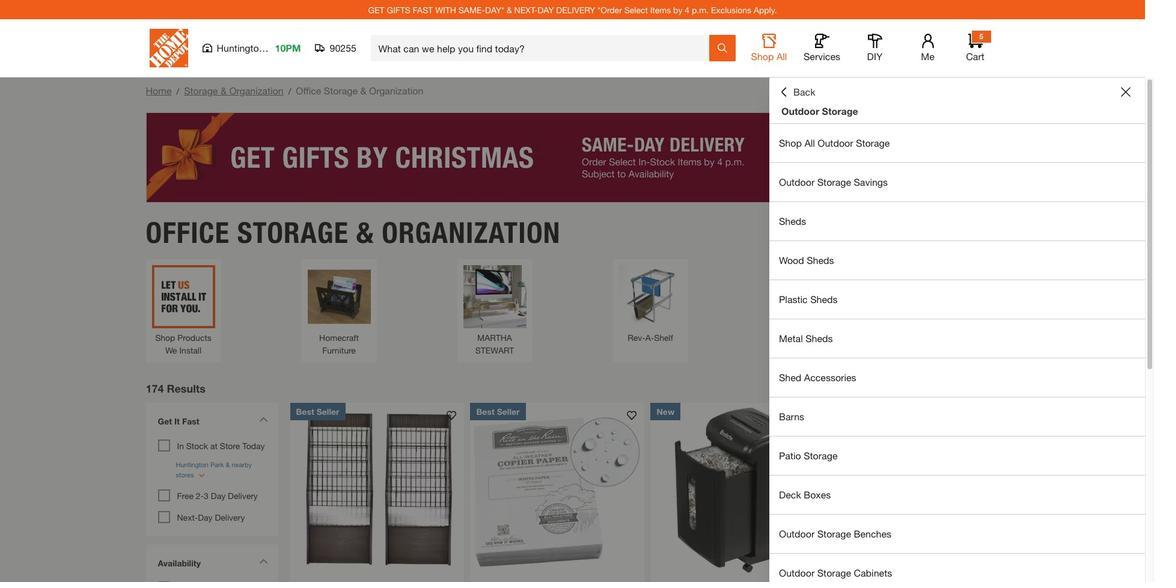 Task type: locate. For each thing, give the bounding box(es) containing it.
services button
[[803, 34, 842, 63]]

outdoor inside "link"
[[779, 528, 815, 539]]

shed accessories
[[779, 372, 857, 383]]

availability link
[[152, 551, 272, 578]]

we
[[165, 345, 177, 355]]

day
[[211, 490, 226, 501], [198, 512, 213, 522]]

1 seller from the left
[[317, 406, 340, 416]]

martha stewart link
[[463, 265, 527, 356]]

best seller
[[296, 406, 340, 416], [477, 406, 520, 416]]

shed accessories link
[[770, 358, 1146, 397]]

1 horizontal spatial shop
[[751, 51, 774, 62]]

2 vertical spatial shop
[[155, 332, 175, 343]]

martha stewart image
[[463, 265, 527, 328]]

stock
[[186, 441, 208, 451]]

all down outdoor storage
[[805, 137, 815, 149]]

shop up we
[[155, 332, 175, 343]]

deck boxes link
[[770, 476, 1146, 514]]

2 best seller from the left
[[477, 406, 520, 416]]

rev a shelf image
[[619, 265, 682, 328]]

menu
[[770, 124, 1146, 582]]

1 horizontal spatial office
[[296, 85, 321, 96]]

me button
[[909, 34, 948, 63]]

best for all-weather 8-1/2 in. x 11 in. 20 lbs. bulk copier paper, white (500-sheet pack) image
[[477, 406, 495, 416]]

*order
[[598, 5, 622, 15]]

storage for outdoor storage savings
[[818, 176, 852, 188]]

shop inside shop products we install
[[155, 332, 175, 343]]

day down 3
[[198, 512, 213, 522]]

storage & organization link
[[184, 85, 284, 96]]

install
[[180, 345, 202, 355]]

all inside menu
[[805, 137, 815, 149]]

items
[[651, 5, 671, 15]]

metal sheds
[[779, 333, 833, 344]]

3
[[204, 490, 209, 501]]

sheds for metal sheds
[[806, 333, 833, 344]]

seller for wooden free standing 6-tier display literature brochure magazine rack in black (2-pack) image
[[317, 406, 340, 416]]

services
[[804, 51, 841, 62]]

30 l/7.9 gal. paper shredder cross cut document shredder for credit card/cd/junk mail shredder for office home image
[[651, 403, 825, 577]]

1 horizontal spatial all
[[805, 137, 815, 149]]

outdoor for outdoor storage benches
[[779, 528, 815, 539]]

storage for outdoor storage
[[822, 105, 859, 117]]

storage for outdoor storage cabinets
[[818, 567, 852, 579]]

shop down outdoor storage
[[779, 137, 802, 149]]

menu containing shop all outdoor storage
[[770, 124, 1146, 582]]

shop inside button
[[751, 51, 774, 62]]

get it fast link
[[152, 409, 272, 436]]

10pm
[[275, 42, 301, 54]]

with
[[436, 5, 456, 15]]

0 horizontal spatial all
[[777, 51, 787, 62]]

all
[[777, 51, 787, 62], [805, 137, 815, 149]]

storage for office storage & organization
[[237, 215, 349, 250]]

shop products we install link
[[152, 265, 215, 356]]

home / storage & organization / office storage & organization
[[146, 85, 424, 96]]

day
[[538, 5, 554, 15]]

organization
[[229, 85, 284, 96], [369, 85, 424, 96], [382, 215, 561, 250]]

availability
[[158, 558, 201, 568]]

benches
[[854, 528, 892, 539]]

free
[[177, 490, 194, 501]]

new
[[657, 406, 675, 416]]

174 results
[[146, 382, 206, 395]]

shop inside menu
[[779, 137, 802, 149]]

0 vertical spatial shop
[[751, 51, 774, 62]]

accessories
[[805, 372, 857, 383]]

delivery
[[228, 490, 258, 501], [215, 512, 245, 522]]

same-
[[459, 5, 485, 15]]

outdoor down outdoor storage benches
[[779, 567, 815, 579]]

seller
[[317, 406, 340, 416], [497, 406, 520, 416]]

patio storage
[[779, 450, 838, 461]]

outdoor down shop all outdoor storage at the right top of page
[[779, 176, 815, 188]]

0 horizontal spatial best seller
[[296, 406, 340, 416]]

all inside button
[[777, 51, 787, 62]]

shop
[[751, 51, 774, 62], [779, 137, 802, 149], [155, 332, 175, 343]]

all up back button
[[777, 51, 787, 62]]

shop products we install
[[155, 332, 212, 355]]

storage
[[184, 85, 218, 96], [324, 85, 358, 96], [822, 105, 859, 117], [856, 137, 890, 149], [818, 176, 852, 188], [237, 215, 349, 250], [804, 450, 838, 461], [818, 528, 852, 539], [818, 567, 852, 579]]

cx8 crosscut shredder image
[[831, 403, 1006, 577]]

/
[[177, 86, 179, 96], [288, 86, 291, 96]]

homecraft furniture image
[[308, 265, 371, 328]]

wood sheds
[[779, 254, 834, 266]]

outdoor storage savings
[[779, 176, 888, 188]]

0 vertical spatial delivery
[[228, 490, 258, 501]]

/ down 10pm
[[288, 86, 291, 96]]

sheds right the wood
[[807, 254, 834, 266]]

1 horizontal spatial /
[[288, 86, 291, 96]]

outdoor down deck
[[779, 528, 815, 539]]

outdoor down back button
[[782, 105, 820, 117]]

day right 3
[[211, 490, 226, 501]]

martha stewart
[[475, 332, 514, 355]]

sheds for plastic sheds
[[811, 293, 838, 305]]

0 horizontal spatial best
[[296, 406, 314, 416]]

2 horizontal spatial shop
[[779, 137, 802, 149]]

next-day delivery link
[[177, 512, 245, 522]]

p.m.
[[692, 5, 709, 15]]

shop all
[[751, 51, 787, 62]]

get gifts fast with same-day* & next-day delivery *order select items by 4 p.m. exclusions apply.
[[368, 5, 777, 15]]

0 horizontal spatial seller
[[317, 406, 340, 416]]

homecraft furniture link
[[308, 265, 371, 356]]

homecraft furniture
[[319, 332, 359, 355]]

2 seller from the left
[[497, 406, 520, 416]]

0 horizontal spatial shop
[[155, 332, 175, 343]]

outdoor for outdoor storage savings
[[779, 176, 815, 188]]

shop for shop all outdoor storage
[[779, 137, 802, 149]]

cabinets
[[854, 567, 893, 579]]

1 vertical spatial all
[[805, 137, 815, 149]]

all for shop all outdoor storage
[[805, 137, 815, 149]]

select
[[625, 5, 648, 15]]

plastic
[[779, 293, 808, 305]]

1 best from the left
[[296, 406, 314, 416]]

metal sheds link
[[770, 319, 1146, 358]]

1 vertical spatial shop
[[779, 137, 802, 149]]

free 2-3 day delivery link
[[177, 490, 258, 501]]

office
[[296, 85, 321, 96], [146, 215, 230, 250]]

outdoor storage cabinets link
[[770, 554, 1146, 582]]

rev-
[[628, 332, 646, 343]]

0 horizontal spatial /
[[177, 86, 179, 96]]

results
[[167, 382, 206, 395]]

in
[[177, 441, 184, 451]]

1 best seller from the left
[[296, 406, 340, 416]]

1 horizontal spatial best seller
[[477, 406, 520, 416]]

1 horizontal spatial best
[[477, 406, 495, 416]]

2 / from the left
[[288, 86, 291, 96]]

2 best from the left
[[477, 406, 495, 416]]

plastic sheds link
[[770, 280, 1146, 319]]

wall mounted image
[[775, 265, 838, 328]]

best
[[296, 406, 314, 416], [477, 406, 495, 416]]

/ right 'home'
[[177, 86, 179, 96]]

delivery
[[557, 5, 596, 15]]

sheds right metal
[[806, 333, 833, 344]]

0 horizontal spatial office
[[146, 215, 230, 250]]

0 vertical spatial office
[[296, 85, 321, 96]]

me
[[921, 51, 935, 62]]

storage inside "link"
[[818, 528, 852, 539]]

get
[[158, 416, 172, 426]]

seller for all-weather 8-1/2 in. x 11 in. 20 lbs. bulk copier paper, white (500-sheet pack) image
[[497, 406, 520, 416]]

outdoor
[[782, 105, 820, 117], [818, 137, 854, 149], [779, 176, 815, 188], [779, 528, 815, 539], [779, 567, 815, 579]]

wooden free standing 6-tier display literature brochure magazine rack in black (2-pack) image
[[290, 403, 465, 577]]

back button
[[779, 86, 816, 98]]

delivery down free 2-3 day delivery
[[215, 512, 245, 522]]

get it fast
[[158, 416, 199, 426]]

outdoor for outdoor storage cabinets
[[779, 567, 815, 579]]

sheds right plastic
[[811, 293, 838, 305]]

wall
[[781, 332, 796, 343]]

1 horizontal spatial seller
[[497, 406, 520, 416]]

0 vertical spatial all
[[777, 51, 787, 62]]

shop down apply.
[[751, 51, 774, 62]]

boxes
[[804, 489, 831, 500]]

delivery right 3
[[228, 490, 258, 501]]



Task type: describe. For each thing, give the bounding box(es) containing it.
exclusions
[[711, 5, 752, 15]]

sheds up the wood
[[779, 215, 807, 227]]

174
[[146, 382, 164, 395]]

outdoor storage savings link
[[770, 163, 1146, 201]]

mounted
[[799, 332, 832, 343]]

shop all button
[[750, 34, 789, 63]]

today
[[242, 441, 265, 451]]

1 vertical spatial office
[[146, 215, 230, 250]]

products
[[178, 332, 212, 343]]

rev-a-shelf link
[[619, 265, 682, 344]]

best seller for all-weather 8-1/2 in. x 11 in. 20 lbs. bulk copier paper, white (500-sheet pack) image
[[477, 406, 520, 416]]

metal
[[779, 333, 803, 344]]

best seller for wooden free standing 6-tier display literature brochure magazine rack in black (2-pack) image
[[296, 406, 340, 416]]

sponsored banner image
[[146, 112, 1000, 203]]

1 vertical spatial day
[[198, 512, 213, 522]]

home link
[[146, 85, 172, 96]]

storage for outdoor storage benches
[[818, 528, 852, 539]]

outdoor down outdoor storage
[[818, 137, 854, 149]]

gifts
[[387, 5, 411, 15]]

in stock at store today
[[177, 441, 265, 451]]

best for wooden free standing 6-tier display literature brochure magazine rack in black (2-pack) image
[[296, 406, 314, 416]]

home
[[146, 85, 172, 96]]

fast
[[413, 5, 433, 15]]

barns link
[[770, 398, 1146, 436]]

barns
[[779, 411, 805, 422]]

deck
[[779, 489, 802, 500]]

patio
[[779, 450, 802, 461]]

shop for shop products we install
[[155, 332, 175, 343]]

next-
[[515, 5, 538, 15]]

store
[[220, 441, 240, 451]]

back
[[794, 86, 816, 97]]

patio storage link
[[770, 437, 1146, 475]]

shop products we install image
[[152, 265, 215, 328]]

drawer close image
[[1122, 87, 1131, 97]]

day*
[[485, 5, 505, 15]]

the home depot logo image
[[149, 29, 188, 67]]

in stock at store today link
[[177, 441, 265, 451]]

2-
[[196, 490, 204, 501]]

cart 5
[[967, 32, 985, 62]]

deck boxes
[[779, 489, 831, 500]]

office supplies image
[[931, 265, 994, 328]]

next-day delivery
[[177, 512, 245, 522]]

all for shop all
[[777, 51, 787, 62]]

fast
[[182, 416, 199, 426]]

get
[[368, 5, 385, 15]]

at
[[210, 441, 218, 451]]

90255 button
[[315, 42, 357, 54]]

shed
[[779, 372, 802, 383]]

90255
[[330, 42, 357, 54]]

feedback link image
[[1138, 203, 1155, 268]]

park
[[267, 42, 287, 54]]

shop all outdoor storage link
[[770, 124, 1146, 162]]

4
[[685, 5, 690, 15]]

5
[[980, 32, 984, 41]]

huntington park
[[217, 42, 287, 54]]

sheds link
[[770, 202, 1146, 241]]

wall mounted
[[781, 332, 832, 343]]

shop all outdoor storage
[[779, 137, 890, 149]]

office storage & organization
[[146, 215, 561, 250]]

shelf
[[654, 332, 673, 343]]

wood
[[779, 254, 805, 266]]

rev-a-shelf
[[628, 332, 673, 343]]

plastic sheds
[[779, 293, 838, 305]]

storage for patio storage
[[804, 450, 838, 461]]

outdoor storage
[[782, 105, 859, 117]]

1 vertical spatial delivery
[[215, 512, 245, 522]]

apply.
[[754, 5, 777, 15]]

diy button
[[856, 34, 895, 63]]

0 vertical spatial day
[[211, 490, 226, 501]]

it
[[174, 416, 180, 426]]

homecraft
[[319, 332, 359, 343]]

1 / from the left
[[177, 86, 179, 96]]

shop for shop all
[[751, 51, 774, 62]]

wood sheds link
[[770, 241, 1146, 280]]

all-weather 8-1/2 in. x 11 in. 20 lbs. bulk copier paper, white (500-sheet pack) image
[[471, 403, 645, 577]]

What can we help you find today? search field
[[379, 35, 709, 61]]

cart
[[967, 51, 985, 62]]

stewart
[[475, 345, 514, 355]]

sheds for wood sheds
[[807, 254, 834, 266]]

free 2-3 day delivery
[[177, 490, 258, 501]]

huntington
[[217, 42, 264, 54]]

furniture
[[322, 345, 356, 355]]

outdoor storage benches
[[779, 528, 892, 539]]

outdoor storage benches link
[[770, 515, 1146, 553]]

outdoor for outdoor storage
[[782, 105, 820, 117]]

by
[[674, 5, 683, 15]]



Task type: vqa. For each thing, say whether or not it's contained in the screenshot.
the leftmost LIMIT
no



